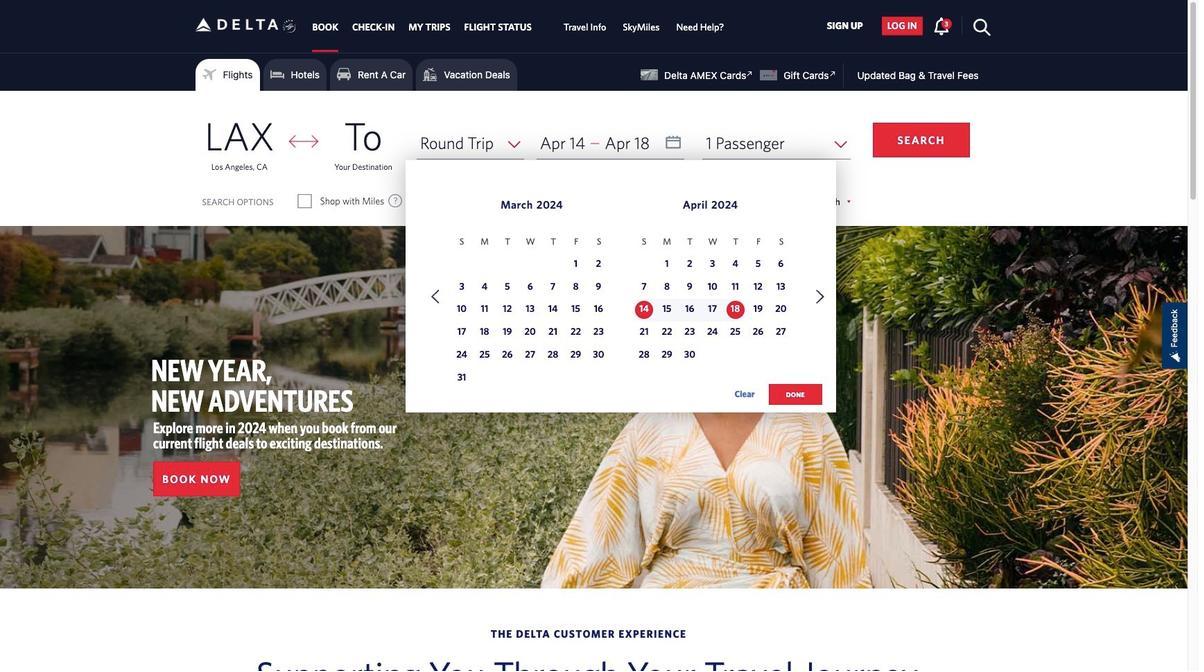 Task type: describe. For each thing, give the bounding box(es) containing it.
delta air lines image
[[195, 3, 278, 46]]

2 this link opens another site in a new window that may not follow the same accessibility policies as delta air lines. image from the left
[[826, 67, 840, 80]]

1 this link opens another site in a new window that may not follow the same accessibility policies as delta air lines. image from the left
[[744, 67, 757, 80]]



Task type: locate. For each thing, give the bounding box(es) containing it.
None checkbox
[[547, 194, 559, 208]]

None field
[[417, 127, 524, 160], [703, 127, 851, 160], [417, 127, 524, 160], [703, 127, 851, 160]]

skyteam image
[[283, 5, 296, 48]]

tab list
[[306, 0, 733, 52]]

None text field
[[537, 127, 685, 160]]

tab panel
[[0, 91, 1188, 420]]

1 horizontal spatial this link opens another site in a new window that may not follow the same accessibility policies as delta air lines. image
[[826, 67, 840, 80]]

None checkbox
[[299, 194, 311, 208]]

calendar expanded, use arrow keys to select date application
[[406, 160, 836, 420]]

0 horizontal spatial this link opens another site in a new window that may not follow the same accessibility policies as delta air lines. image
[[744, 67, 757, 80]]

this link opens another site in a new window that may not follow the same accessibility policies as delta air lines. image
[[744, 67, 757, 80], [826, 67, 840, 80]]



Task type: vqa. For each thing, say whether or not it's contained in the screenshot.
the leftmost 20
no



